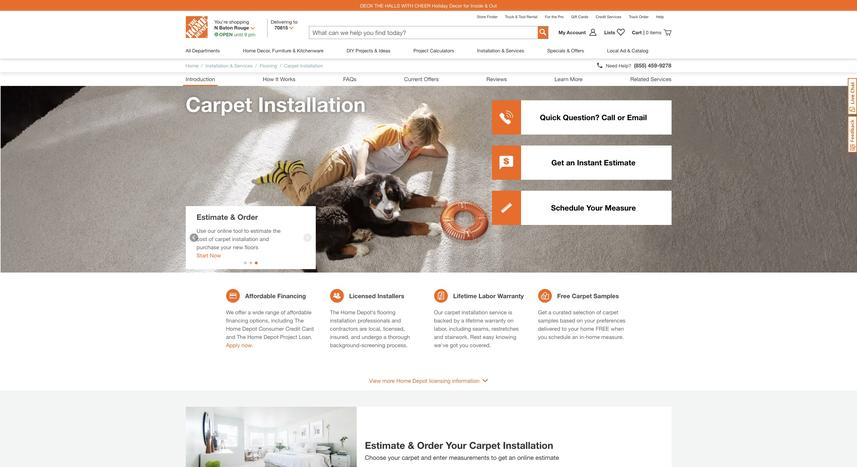 Task type: locate. For each thing, give the bounding box(es) containing it.
including inside we offer a wide range of affordable financing options, including the home depot consumer credit card and the home depot project loan. apply now.
[[271, 317, 293, 324]]

1 vertical spatial offers
[[424, 76, 439, 82]]

1 horizontal spatial order
[[417, 440, 444, 451]]

depot down options,
[[242, 325, 257, 332]]

credit services link
[[596, 14, 622, 19]]

1 vertical spatial the
[[295, 317, 304, 324]]

a right the by
[[462, 317, 465, 324]]

start
[[197, 252, 209, 259]]

1 horizontal spatial /
[[256, 63, 257, 68]]

your inside estimate & order your carpet installation choose your carpet and enter measurements to get an online estimate
[[446, 440, 467, 451]]

offers down account
[[572, 48, 585, 53]]

0 vertical spatial including
[[271, 317, 293, 324]]

0 horizontal spatial credit
[[286, 325, 301, 332]]

need
[[607, 63, 618, 68]]

quick
[[541, 113, 561, 122]]

order right "track"
[[640, 14, 649, 19]]

/ right 'home' link at the left of the page
[[201, 63, 203, 68]]

estimate up choose
[[365, 440, 406, 451]]

of inside use our online tool to estimate the cost of carpet installation and purchase your new floors start now
[[209, 236, 214, 242]]

2 horizontal spatial /
[[280, 63, 282, 68]]

and inside estimate & order your carpet installation choose your carpet and enter measurements to get an online estimate
[[421, 454, 432, 461]]

catalog
[[632, 48, 649, 53]]

1 horizontal spatial online
[[518, 454, 534, 461]]

to right tool
[[244, 227, 249, 234]]

licensed installers
[[350, 292, 405, 300]]

1 vertical spatial installation & services link
[[206, 63, 253, 68]]

1 vertical spatial order
[[238, 213, 258, 222]]

2 vertical spatial installation
[[330, 317, 357, 324]]

1 vertical spatial credit
[[286, 325, 301, 332]]

and inside 'our carpet installation service is backed by a lifetime warranty on labor, including seams, restretches and stairwork. rest easy knowing we've got you covered.'
[[434, 334, 444, 340]]

of right range
[[281, 309, 286, 315]]

1 vertical spatial depot
[[264, 334, 279, 340]]

insured,
[[330, 334, 350, 340]]

1 horizontal spatial installation
[[330, 317, 357, 324]]

credit left 'card'
[[286, 325, 301, 332]]

home up now.
[[248, 334, 262, 340]]

depot left 'licensing'
[[413, 377, 428, 384]]

0 vertical spatial estimate
[[251, 227, 272, 234]]

introduction
[[186, 76, 215, 82]]

/
[[201, 63, 203, 68], [256, 63, 257, 68], [280, 63, 282, 68]]

specials
[[548, 48, 566, 53]]

carpet inside estimate & order your carpet installation choose your carpet and enter measurements to get an online estimate
[[470, 440, 501, 451]]

2 horizontal spatial estimate
[[605, 158, 636, 167]]

1 horizontal spatial get
[[552, 158, 565, 167]]

2 vertical spatial an
[[509, 454, 516, 461]]

1 vertical spatial the
[[273, 227, 281, 234]]

order inside estimate & order your carpet installation choose your carpet and enter measurements to get an online estimate
[[417, 440, 444, 451]]

get up samples
[[539, 309, 547, 315]]

1 vertical spatial an
[[573, 334, 579, 340]]

services left flooring link
[[235, 63, 253, 68]]

1 vertical spatial get
[[539, 309, 547, 315]]

order up tool
[[238, 213, 258, 222]]

in-
[[580, 334, 587, 340]]

installation & services
[[478, 48, 525, 53]]

my account link
[[559, 28, 601, 36]]

services up reviews
[[506, 48, 525, 53]]

now
[[210, 252, 221, 259]]

you right 'got'
[[460, 342, 469, 348]]

on down is
[[508, 317, 514, 324]]

your left new
[[221, 244, 232, 250]]

estimate
[[251, 227, 272, 234], [536, 454, 560, 461]]

0 horizontal spatial your
[[446, 440, 467, 451]]

estimate & order your carpet installation choose your carpet and enter measurements to get an online estimate
[[365, 440, 560, 461]]

estimate inside estimate & order your carpet installation choose your carpet and enter measurements to get an online estimate
[[365, 440, 406, 451]]

your
[[587, 203, 603, 212], [446, 440, 467, 451]]

an left "instant" at the right top
[[567, 158, 576, 167]]

home decor, furniture & kitchenware link
[[243, 42, 324, 59]]

1 horizontal spatial you
[[539, 334, 548, 340]]

credit inside we offer a wide range of affordable financing options, including the home depot consumer credit card and the home depot project loan. apply now.
[[286, 325, 301, 332]]

1 vertical spatial your
[[446, 440, 467, 451]]

cards
[[579, 14, 589, 19]]

a up samples
[[549, 309, 552, 315]]

installation up lifetime
[[462, 309, 488, 315]]

carpet up "measurements"
[[470, 440, 501, 451]]

project
[[414, 48, 429, 53], [280, 334, 298, 340]]

1 horizontal spatial installation & services link
[[478, 42, 525, 59]]

/ right flooring link
[[280, 63, 282, 68]]

0 horizontal spatial /
[[201, 63, 203, 68]]

2 horizontal spatial installation
[[462, 309, 488, 315]]

affordable financing
[[245, 292, 306, 300]]

halls
[[385, 3, 400, 8]]

None text field
[[309, 26, 538, 39]]

0 horizontal spatial the
[[237, 334, 246, 340]]

a right offer
[[248, 309, 251, 315]]

home up contractors
[[341, 309, 356, 315]]

1 horizontal spatial depot
[[264, 334, 279, 340]]

0 horizontal spatial of
[[209, 236, 214, 242]]

open
[[219, 32, 233, 37]]

0 horizontal spatial order
[[238, 213, 258, 222]]

home right more
[[397, 377, 411, 384]]

of
[[209, 236, 214, 242], [281, 309, 286, 315], [597, 309, 602, 315]]

your
[[221, 244, 232, 250], [585, 317, 596, 324], [569, 325, 580, 332], [388, 454, 400, 461]]

process.
[[387, 342, 408, 348]]

None text field
[[309, 26, 538, 39]]

2 horizontal spatial depot
[[413, 377, 428, 384]]

1 vertical spatial installation
[[462, 309, 488, 315]]

0 horizontal spatial including
[[271, 317, 293, 324]]

the home depot image
[[186, 16, 208, 38]]

your up "measurements"
[[446, 440, 467, 451]]

of inside we offer a wide range of affordable financing options, including the home depot consumer credit card and the home depot project loan. apply now.
[[281, 309, 286, 315]]

now.
[[242, 342, 253, 348]]

0 vertical spatial online
[[217, 227, 232, 234]]

with
[[402, 3, 414, 8]]

carpet up preferences
[[603, 309, 619, 315]]

faqs
[[344, 76, 357, 82]]

0 vertical spatial get
[[552, 158, 565, 167]]

installation
[[232, 236, 258, 242], [462, 309, 488, 315], [330, 317, 357, 324]]

open until 9 pm
[[219, 32, 256, 37]]

get a curated selection of carpet samples based on your preferences delivered to your home free when you schedule an in-home measure.
[[539, 309, 626, 340]]

project left the loan.
[[280, 334, 298, 340]]

installation
[[478, 48, 501, 53], [206, 63, 229, 68], [300, 63, 323, 68], [258, 92, 366, 116], [503, 440, 554, 451]]

the up contractors
[[330, 309, 339, 315]]

home down financing
[[226, 325, 241, 332]]

home left decor,
[[243, 48, 256, 53]]

depot's
[[357, 309, 376, 315]]

licensed,
[[384, 325, 405, 332]]

related
[[631, 76, 650, 82]]

0 vertical spatial estimate
[[605, 158, 636, 167]]

0 vertical spatial the
[[330, 309, 339, 315]]

carpet down our
[[215, 236, 231, 242]]

project left 'calculators'
[[414, 48, 429, 53]]

1 horizontal spatial the
[[552, 14, 557, 19]]

including inside 'our carpet installation service is backed by a lifetime warranty on labor, including seams, restretches and stairwork. rest easy knowing we've got you covered.'
[[449, 325, 472, 332]]

and inside we offer a wide range of affordable financing options, including the home depot consumer credit card and the home depot project loan. apply now.
[[226, 334, 235, 340]]

cost
[[197, 236, 207, 242]]

installation inside 'our carpet installation service is backed by a lifetime warranty on labor, including seams, restretches and stairwork. rest easy knowing we've got you covered.'
[[462, 309, 488, 315]]

0 horizontal spatial online
[[217, 227, 232, 234]]

order for estimate & order your carpet installation choose your carpet and enter measurements to get an online estimate
[[417, 440, 444, 451]]

0 vertical spatial offers
[[572, 48, 585, 53]]

got
[[450, 342, 458, 348]]

delivered
[[539, 325, 561, 332]]

1 vertical spatial you
[[460, 342, 469, 348]]

credit
[[596, 14, 607, 19], [286, 325, 301, 332]]

credit right 'cards'
[[596, 14, 607, 19]]

online right the get
[[518, 454, 534, 461]]

account
[[567, 29, 586, 35]]

you down the delivered
[[539, 334, 548, 340]]

tool
[[234, 227, 243, 234]]

get inside get a curated selection of carpet samples based on your preferences delivered to your home free when you schedule an in-home measure.
[[539, 309, 547, 315]]

start now link
[[197, 252, 221, 259]]

installation & services link up reviews
[[478, 42, 525, 59]]

installation up contractors
[[330, 317, 357, 324]]

1 vertical spatial online
[[518, 454, 534, 461]]

estimate right "instant" at the right top
[[605, 158, 636, 167]]

1 horizontal spatial of
[[281, 309, 286, 315]]

0 vertical spatial project
[[414, 48, 429, 53]]

0 horizontal spatial get
[[539, 309, 547, 315]]

0 vertical spatial home
[[581, 325, 595, 332]]

to down 'based'
[[562, 325, 567, 332]]

2 horizontal spatial the
[[330, 309, 339, 315]]

estimate inside estimate & order your carpet installation choose your carpet and enter measurements to get an online estimate
[[536, 454, 560, 461]]

depot down consumer
[[264, 334, 279, 340]]

1 vertical spatial project
[[280, 334, 298, 340]]

2 vertical spatial the
[[237, 334, 246, 340]]

including down range
[[271, 317, 293, 324]]

contractors
[[330, 325, 358, 332]]

1 horizontal spatial offers
[[572, 48, 585, 53]]

local,
[[369, 325, 382, 332]]

licensing
[[429, 377, 451, 384]]

your inside estimate & order your carpet installation choose your carpet and enter measurements to get an online estimate
[[388, 454, 400, 461]]

the
[[375, 3, 384, 8]]

1 vertical spatial estimate
[[536, 454, 560, 461]]

0 horizontal spatial depot
[[242, 325, 257, 332]]

1 horizontal spatial including
[[449, 325, 472, 332]]

of up preferences
[[597, 309, 602, 315]]

0 vertical spatial depot
[[242, 325, 257, 332]]

2 horizontal spatial order
[[640, 14, 649, 19]]

0 items
[[647, 29, 662, 35]]

on inside get a curated selection of carpet samples based on your preferences delivered to your home free when you schedule an in-home measure.
[[577, 317, 583, 324]]

a inside 'our carpet installation service is backed by a lifetime warranty on labor, including seams, restretches and stairwork. rest easy knowing we've got you covered.'
[[462, 317, 465, 324]]

online right our
[[217, 227, 232, 234]]

0 vertical spatial order
[[640, 14, 649, 19]]

enter
[[434, 454, 448, 461]]

you inside 'our carpet installation service is backed by a lifetime warranty on labor, including seams, restretches and stairwork. rest easy knowing we've got you covered.'
[[460, 342, 469, 348]]

for
[[546, 14, 551, 19]]

installation up floors
[[232, 236, 258, 242]]

1 horizontal spatial project
[[414, 48, 429, 53]]

2 horizontal spatial of
[[597, 309, 602, 315]]

apply now. link
[[226, 342, 253, 348]]

project inside we offer a wide range of affordable financing options, including the home depot consumer credit card and the home depot project loan. apply now.
[[280, 334, 298, 340]]

the inside the home depot's flooring installation professionals and contractors are local, licensed, insured, and undergo a thorough background-screening process.
[[330, 309, 339, 315]]

/ left flooring link
[[256, 63, 257, 68]]

the
[[552, 14, 557, 19], [273, 227, 281, 234]]

you
[[539, 334, 548, 340], [460, 342, 469, 348]]

0 horizontal spatial the
[[273, 227, 281, 234]]

0 vertical spatial installation
[[232, 236, 258, 242]]

your right choose
[[388, 454, 400, 461]]

estimate inside use our online tool to estimate the cost of carpet installation and purchase your new floors start now
[[251, 227, 272, 234]]

2 vertical spatial order
[[417, 440, 444, 451]]

1 on from the left
[[508, 317, 514, 324]]

free
[[558, 292, 571, 300]]

1 vertical spatial including
[[449, 325, 472, 332]]

pro
[[558, 14, 564, 19]]

offers right current
[[424, 76, 439, 82]]

for the pro link
[[546, 14, 564, 19]]

a down licensed,
[[384, 334, 387, 340]]

on inside 'our carpet installation service is backed by a lifetime warranty on labor, including seams, restretches and stairwork. rest easy knowing we've got you covered.'
[[508, 317, 514, 324]]

2 on from the left
[[577, 317, 583, 324]]

more
[[571, 76, 583, 82]]

0
[[647, 29, 649, 35]]

0 horizontal spatial installation & services link
[[206, 63, 253, 68]]

1 horizontal spatial estimate
[[365, 440, 406, 451]]

to right 'delivering'
[[294, 19, 298, 25]]

1 horizontal spatial on
[[577, 317, 583, 324]]

0 vertical spatial credit
[[596, 14, 607, 19]]

0 horizontal spatial estimate
[[251, 227, 272, 234]]

installation & services link down departments
[[206, 63, 253, 68]]

call
[[602, 113, 616, 122]]

of down our
[[209, 236, 214, 242]]

your left measure at the top
[[587, 203, 603, 212]]

our
[[208, 227, 216, 234]]

1 horizontal spatial credit
[[596, 14, 607, 19]]

our
[[434, 309, 444, 315]]

order up "enter"
[[417, 440, 444, 451]]

carpet up the by
[[445, 309, 461, 315]]

0 horizontal spatial estimate
[[197, 213, 228, 222]]

inside
[[471, 3, 484, 8]]

0 vertical spatial your
[[587, 203, 603, 212]]

to inside use our online tool to estimate the cost of carpet installation and purchase your new floors start now
[[244, 227, 249, 234]]

specials & offers
[[548, 48, 585, 53]]

get left "instant" at the right top
[[552, 158, 565, 167]]

the inside use our online tool to estimate the cost of carpet installation and purchase your new floors start now
[[273, 227, 281, 234]]

on down selection
[[577, 317, 583, 324]]

use
[[197, 227, 206, 234]]

your down selection
[[585, 317, 596, 324]]

0 horizontal spatial you
[[460, 342, 469, 348]]

delivering to
[[271, 19, 298, 25]]

home up in-
[[581, 325, 595, 332]]

services
[[608, 14, 622, 19], [506, 48, 525, 53], [235, 63, 253, 68], [651, 76, 672, 82]]

1 vertical spatial estimate
[[197, 213, 228, 222]]

the down affordable
[[295, 317, 304, 324]]

estimate up our
[[197, 213, 228, 222]]

carpet left "enter"
[[402, 454, 420, 461]]

deck
[[361, 3, 374, 8]]

0 horizontal spatial installation
[[232, 236, 258, 242]]

0 horizontal spatial project
[[280, 334, 298, 340]]

including up stairwork.
[[449, 325, 472, 332]]

home down free
[[587, 334, 600, 340]]

service
[[490, 309, 507, 315]]

home / installation & services / flooring / carpet installation
[[186, 63, 323, 68]]

0 vertical spatial you
[[539, 334, 548, 340]]

decor
[[450, 3, 463, 8]]

you're shopping
[[215, 19, 249, 25]]

an right the get
[[509, 454, 516, 461]]

preferences
[[597, 317, 626, 324]]

the
[[330, 309, 339, 315], [295, 317, 304, 324], [237, 334, 246, 340]]

0 horizontal spatial on
[[508, 317, 514, 324]]

9278
[[660, 62, 672, 69]]

to left the get
[[492, 454, 497, 461]]

0 vertical spatial the
[[552, 14, 557, 19]]

carpet up selection
[[573, 292, 592, 300]]

rental
[[527, 14, 538, 19]]

to inside estimate & order your carpet installation choose your carpet and enter measurements to get an online estimate
[[492, 454, 497, 461]]

2 vertical spatial estimate
[[365, 440, 406, 451]]

an left in-
[[573, 334, 579, 340]]

the up apply now. link
[[237, 334, 246, 340]]

1 horizontal spatial estimate
[[536, 454, 560, 461]]

floors
[[245, 244, 259, 250]]



Task type: vqa. For each thing, say whether or not it's contained in the screenshot.
"&" inside ... / Appliances / Washers & Dryers / Dryers / Gas Dryers
no



Task type: describe. For each thing, give the bounding box(es) containing it.
get an instant estimate
[[552, 158, 636, 167]]

track order link
[[630, 14, 649, 19]]

a inside get a curated selection of carpet samples based on your preferences delivered to your home free when you schedule an in-home measure.
[[549, 309, 552, 315]]

installation inside estimate & order your carpet installation choose your carpet and enter measurements to get an online estimate
[[503, 440, 554, 451]]

learn more
[[555, 76, 583, 82]]

card
[[302, 325, 314, 332]]

carpet inside 'our carpet installation service is backed by a lifetime warranty on labor, including seams, restretches and stairwork. rest easy knowing we've got you covered.'
[[445, 309, 461, 315]]

instant
[[578, 158, 602, 167]]

rouge
[[234, 25, 249, 30]]

thorough
[[388, 334, 410, 340]]

stairwork.
[[445, 334, 469, 340]]

get
[[499, 454, 508, 461]]

information
[[452, 377, 480, 384]]

easy
[[483, 334, 495, 340]]

an inside estimate & order your carpet installation choose your carpet and enter measurements to get an online estimate
[[509, 454, 516, 461]]

truck & tool rental
[[506, 14, 538, 19]]

flooring link
[[260, 63, 277, 68]]

range
[[266, 309, 280, 315]]

your inside use our online tool to estimate the cost of carpet installation and purchase your new floors start now
[[221, 244, 232, 250]]

labor
[[479, 292, 496, 300]]

n baton rouge
[[215, 25, 249, 30]]

a inside we offer a wide range of affordable financing options, including the home depot consumer credit card and the home depot project loan. apply now.
[[248, 309, 251, 315]]

project calculators link
[[414, 42, 455, 59]]

items
[[651, 29, 662, 35]]

feedback link image
[[849, 116, 858, 153]]

n
[[215, 25, 218, 30]]

get for get a curated selection of carpet samples based on your preferences delivered to your home free when you schedule an in-home measure.
[[539, 309, 547, 315]]

70815
[[275, 25, 288, 30]]

offer
[[235, 309, 247, 315]]

online inside estimate & order your carpet installation choose your carpet and enter measurements to get an online estimate
[[518, 454, 534, 461]]

lifetime labor warranty
[[454, 292, 524, 300]]

delivering
[[271, 19, 292, 25]]

estimate for estimate & order your carpet installation choose your carpet and enter measurements to get an online estimate
[[365, 440, 406, 451]]

you're
[[215, 19, 228, 25]]

backed
[[434, 317, 453, 324]]

affordable
[[287, 309, 312, 315]]

we
[[226, 309, 234, 315]]

all departments link
[[186, 42, 220, 59]]

(855)
[[635, 62, 647, 69]]

carpet up the works
[[284, 63, 299, 68]]

an inside get a curated selection of carpet samples based on your preferences delivered to your home free when you schedule an in-home measure.
[[573, 334, 579, 340]]

carpet inside estimate & order your carpet installation choose your carpet and enter measurements to get an online estimate
[[402, 454, 420, 461]]

services up lists link
[[608, 14, 622, 19]]

carpet inside get a curated selection of carpet samples based on your preferences delivered to your home free when you schedule an in-home measure.
[[603, 309, 619, 315]]

samples
[[539, 317, 559, 324]]

home inside the home depot's flooring installation professionals and contractors are local, licensed, insured, and undergo a thorough background-screening process.
[[341, 309, 356, 315]]

works
[[280, 76, 296, 82]]

kitchenware
[[297, 48, 324, 53]]

diy projects & ideas link
[[347, 42, 391, 59]]

help link
[[657, 14, 665, 19]]

rest
[[471, 334, 482, 340]]

order for estimate & order
[[238, 213, 258, 222]]

consumer
[[259, 325, 284, 332]]

home link
[[186, 63, 199, 68]]

flooring
[[378, 309, 396, 315]]

baton
[[219, 25, 233, 30]]

cheer
[[415, 3, 431, 8]]

measure
[[605, 203, 637, 212]]

carpet inside use our online tool to estimate the cost of carpet installation and purchase your new floors start now
[[215, 236, 231, 242]]

reviews
[[487, 76, 507, 82]]

2 vertical spatial depot
[[413, 377, 428, 384]]

estimate for estimate & order
[[197, 213, 228, 222]]

to inside get a curated selection of carpet samples based on your preferences delivered to your home free when you schedule an in-home measure.
[[562, 325, 567, 332]]

2 / from the left
[[256, 63, 257, 68]]

is
[[509, 309, 513, 315]]

3 / from the left
[[280, 63, 282, 68]]

help?
[[619, 63, 632, 68]]

the home depot's flooring installation professionals and contractors are local, licensed, insured, and undergo a thorough background-screening process.
[[330, 309, 410, 348]]

live chat image
[[849, 78, 858, 115]]

options,
[[250, 317, 270, 324]]

carpet down introduction
[[186, 92, 252, 116]]

home down all
[[186, 63, 199, 68]]

holiday
[[432, 3, 448, 8]]

warranty
[[485, 317, 506, 324]]

estimate & order
[[197, 213, 258, 222]]

pm
[[249, 32, 256, 37]]

calculators
[[430, 48, 455, 53]]

truck & tool rental link
[[506, 14, 538, 19]]

we've
[[434, 342, 449, 348]]

installation inside use our online tool to estimate the cost of carpet installation and purchase your new floors start now
[[232, 236, 258, 242]]

view more home depot licensing information
[[370, 377, 480, 384]]

services down 9278
[[651, 76, 672, 82]]

online inside use our online tool to estimate the cost of carpet installation and purchase your new floors start now
[[217, 227, 232, 234]]

current offers
[[405, 76, 439, 82]]

get for get an instant estimate
[[552, 158, 565, 167]]

your down 'based'
[[569, 325, 580, 332]]

knowing
[[496, 334, 517, 340]]

departments
[[192, 48, 220, 53]]

cart
[[633, 29, 642, 35]]

schedule your measure
[[552, 203, 637, 212]]

track order
[[630, 14, 649, 19]]

email
[[628, 113, 648, 122]]

my account
[[559, 29, 586, 35]]

0 vertical spatial installation & services link
[[478, 42, 525, 59]]

1 / from the left
[[201, 63, 203, 68]]

curated
[[553, 309, 572, 315]]

all
[[186, 48, 191, 53]]

project inside project calculators link
[[414, 48, 429, 53]]

my
[[559, 29, 566, 35]]

use our online tool to estimate the cost of carpet installation and purchase your new floors start now
[[197, 227, 281, 259]]

deck the halls with cheer holiday decor for inside & out
[[361, 3, 497, 8]]

you inside get a curated selection of carpet samples based on your preferences delivered to your home free when you schedule an in-home measure.
[[539, 334, 548, 340]]

restretches
[[492, 325, 519, 332]]

diy projects & ideas
[[347, 48, 391, 53]]

installation inside the home depot's flooring installation professionals and contractors are local, licensed, insured, and undergo a thorough background-screening process.
[[330, 317, 357, 324]]

& inside estimate & order your carpet installation choose your carpet and enter measurements to get an online estimate
[[408, 440, 415, 451]]

0 horizontal spatial offers
[[424, 76, 439, 82]]

carpet installation link
[[284, 63, 323, 68]]

bedroom with carpet; orange carpet roll icon image
[[186, 407, 357, 467]]

finder
[[488, 14, 498, 19]]

0 vertical spatial an
[[567, 158, 576, 167]]

financing
[[278, 292, 306, 300]]

our carpet installation service is backed by a lifetime warranty on labor, including seams, restretches and stairwork. rest easy knowing we've got you covered.
[[434, 309, 519, 348]]

submit search image
[[540, 29, 547, 36]]

related services
[[631, 76, 672, 82]]

tool
[[519, 14, 526, 19]]

flooring
[[260, 63, 277, 68]]

when
[[611, 325, 625, 332]]

truck
[[506, 14, 515, 19]]

1 vertical spatial home
[[587, 334, 600, 340]]

based
[[561, 317, 576, 324]]

1 horizontal spatial the
[[295, 317, 304, 324]]

purchase
[[197, 244, 219, 250]]

the home depot logo link
[[186, 16, 208, 39]]

warranty
[[498, 292, 524, 300]]

for
[[464, 3, 470, 8]]

1 horizontal spatial your
[[587, 203, 603, 212]]

question?
[[564, 113, 600, 122]]

and inside use our online tool to estimate the cost of carpet installation and purchase your new floors start now
[[260, 236, 269, 242]]

store finder
[[477, 14, 498, 19]]

a inside the home depot's flooring installation professionals and contractors are local, licensed, insured, and undergo a thorough background-screening process.
[[384, 334, 387, 340]]

of inside get a curated selection of carpet samples based on your preferences delivered to your home free when you schedule an in-home measure.
[[597, 309, 602, 315]]



